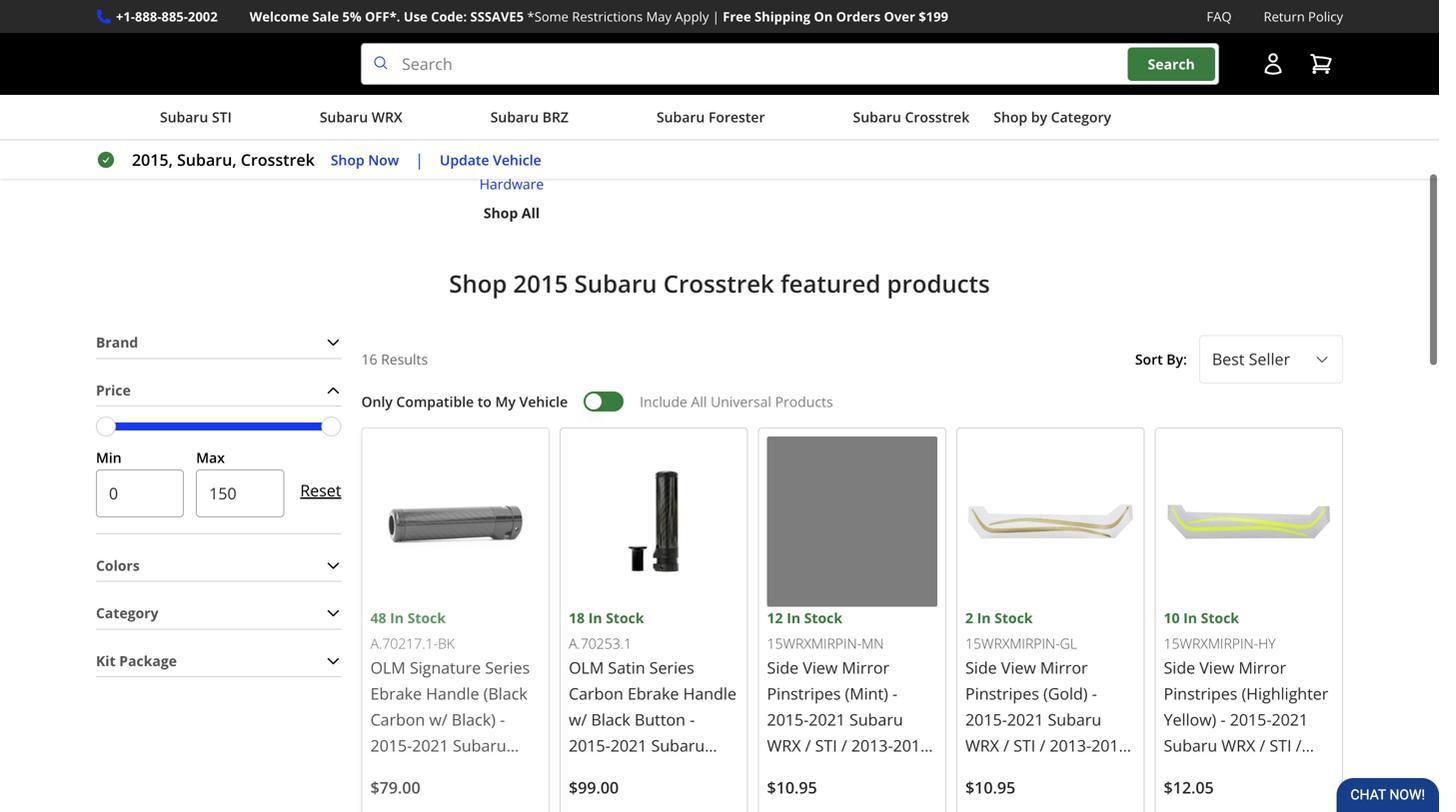 Task type: locate. For each thing, give the bounding box(es) containing it.
crosstrek inside dropdown button
[[905, 108, 970, 127]]

0 vertical spatial |
[[712, 7, 719, 25]]

2 horizontal spatial 2015-
[[1230, 709, 1272, 731]]

in right 18
[[588, 609, 602, 628]]

pinstripes inside "2 in stock 15wrxmirpin-gl side view mirror pinstripes (gold) - 2015-2021 subaru wrx / sti / 2013-2017 crosstrek"
[[965, 683, 1039, 705]]

subaru down (mint)
[[850, 709, 903, 731]]

2 horizontal spatial 15wrxmirpin-
[[1164, 634, 1258, 653]]

2 horizontal spatial 2017
[[1206, 761, 1242, 783]]

shop left now in the top of the page
[[331, 150, 364, 169]]

1 in from the left
[[390, 609, 404, 628]]

pinstripes inside 10 in stock 15wrxmirpin-hy side view mirror pinstripes (highlighter yellow) - 2015-2021 subaru wrx / sti / 2013-2017 crosstrek
[[1164, 683, 1238, 705]]

stock inside "2 in stock 15wrxmirpin-gl side view mirror pinstripes (gold) - 2015-2021 subaru wrx / sti / 2013-2017 crosstrek"
[[995, 609, 1033, 628]]

2 view from the left
[[1001, 657, 1036, 679]]

mirror for (mint)
[[842, 657, 890, 679]]

2 stock from the left
[[804, 609, 843, 628]]

up inside exterior exterior dress up light mounting and hardware shop all
[[550, 129, 569, 148]]

2 horizontal spatial mirror
[[1239, 657, 1286, 679]]

2017 inside 10 in stock 15wrxmirpin-hy side view mirror pinstripes (highlighter yellow) - 2015-2021 subaru wrx / sti / 2013-2017 crosstrek
[[1206, 761, 1242, 783]]

1 horizontal spatial 2015-
[[965, 709, 1007, 731]]

engine up the engine dress up link
[[904, 103, 951, 122]]

shop inside exterior exterior dress up light mounting and hardware shop all
[[484, 203, 518, 222]]

shop left 2015 at left top
[[449, 267, 507, 300]]

return policy link
[[1264, 6, 1343, 27]]

in right 2
[[977, 609, 991, 628]]

Min text field
[[96, 470, 184, 518]]

side inside "2 in stock 15wrxmirpin-gl side view mirror pinstripes (gold) - 2015-2021 subaru wrx / sti / 2013-2017 crosstrek"
[[965, 657, 997, 679]]

2013- inside "2 in stock 15wrxmirpin-gl side view mirror pinstripes (gold) - 2015-2021 subaru wrx / sti / 2013-2017 crosstrek"
[[1050, 735, 1091, 757]]

return
[[1264, 7, 1305, 25]]

(gold)
[[1043, 683, 1088, 705]]

crosstrek inside "2 in stock 15wrxmirpin-gl side view mirror pinstripes (gold) - 2015-2021 subaru wrx / sti / 2013-2017 crosstrek"
[[965, 761, 1037, 783]]

0 horizontal spatial -
[[893, 683, 898, 705]]

price
[[96, 381, 131, 400]]

shop for now
[[331, 150, 364, 169]]

pinstripes inside 12 in stock 15wrxmirpin-mn side view mirror pinstripes (mint) - 2015-2021 subaru wrx / sti / 2013-2017 crosstrek
[[767, 683, 841, 705]]

2015- inside 12 in stock 15wrxmirpin-mn side view mirror pinstripes (mint) - 2015-2021 subaru wrx / sti / 2013-2017 crosstrek
[[767, 709, 809, 731]]

mirror down gl
[[1040, 657, 1088, 679]]

2013- inside 12 in stock 15wrxmirpin-mn side view mirror pinstripes (mint) - 2015-2021 subaru wrx / sti / 2013-2017 crosstrek
[[851, 735, 893, 757]]

1 2021 from the left
[[809, 709, 845, 731]]

wrx
[[372, 108, 403, 127], [767, 735, 801, 757], [965, 735, 999, 757], [1222, 735, 1255, 757]]

2 2021 from the left
[[1007, 709, 1044, 731]]

subaru inside 'dropdown button'
[[490, 108, 539, 127]]

mirror inside 12 in stock 15wrxmirpin-mn side view mirror pinstripes (mint) - 2015-2021 subaru wrx / sti / 2013-2017 crosstrek
[[842, 657, 890, 679]]

1 horizontal spatial all
[[691, 392, 707, 411]]

side for side view mirror pinstripes (gold) - 2015-2021 subaru wrx / sti / 2013-2017 crosstrek
[[965, 657, 997, 679]]

- right (gold)
[[1092, 683, 1097, 705]]

interior
[[693, 103, 746, 122], [625, 129, 673, 148]]

vehicle
[[493, 150, 541, 169], [519, 392, 568, 411]]

3 side from the left
[[1164, 657, 1195, 679]]

sssave5
[[470, 7, 524, 25]]

888-
[[135, 7, 161, 25]]

mounting
[[484, 152, 547, 171]]

and
[[710, 129, 735, 148], [550, 152, 575, 171]]

stock right 12
[[804, 609, 843, 628]]

15wrxmirpin- down 12
[[767, 634, 862, 653]]

1 2015- from the left
[[767, 709, 809, 731]]

in inside 12 in stock 15wrxmirpin-mn side view mirror pinstripes (mint) - 2015-2021 subaru wrx / sti / 2013-2017 crosstrek
[[787, 609, 801, 628]]

2 2015- from the left
[[965, 709, 1007, 731]]

0 vertical spatial vehicle
[[493, 150, 541, 169]]

0 vertical spatial and
[[710, 129, 735, 148]]

stock right 10
[[1201, 609, 1239, 628]]

10 in stock 15wrxmirpin-hy side view mirror pinstripes (highlighter yellow) - 2015-2021 subaru wrx / sti / 2013-2017 crosstrek
[[1164, 609, 1329, 783]]

shop inside shop by category dropdown button
[[994, 108, 1028, 127]]

0 horizontal spatial and
[[550, 152, 575, 171]]

all down hardware
[[522, 203, 540, 222]]

up
[[550, 129, 569, 148], [962, 129, 981, 148]]

2013- inside 10 in stock 15wrxmirpin-hy side view mirror pinstripes (highlighter yellow) - 2015-2021 subaru wrx / sti / 2013-2017 crosstrek
[[1164, 761, 1206, 783]]

3 mirror from the left
[[1239, 657, 1286, 679]]

accessories
[[739, 129, 815, 148]]

view for (gold)
[[1001, 657, 1036, 679]]

interior left the trim
[[625, 129, 673, 148]]

interior up interior trim and accessories link
[[693, 103, 746, 122]]

1 pinstripes from the left
[[767, 683, 841, 705]]

1 horizontal spatial -
[[1092, 683, 1097, 705]]

shop left by
[[994, 108, 1028, 127]]

subaru up the trim
[[657, 108, 705, 127]]

subaru inside 12 in stock 15wrxmirpin-mn side view mirror pinstripes (mint) - 2015-2021 subaru wrx / sti / 2013-2017 crosstrek
[[850, 709, 903, 731]]

1 vertical spatial exterior
[[454, 129, 506, 148]]

in inside 48 in stock a.70217.1-bk
[[390, 609, 404, 628]]

in right 12
[[787, 609, 801, 628]]

subaru inside dropdown button
[[657, 108, 705, 127]]

pinstripes for (gold)
[[965, 683, 1039, 705]]

10
[[1164, 609, 1180, 628]]

stock for side view mirror pinstripes (highlighter yellow) - 2015-2021 subaru wrx / sti / 2013-2017 crosstrek
[[1201, 609, 1239, 628]]

3 2015- from the left
[[1230, 709, 1272, 731]]

crosstrek inside 12 in stock 15wrxmirpin-mn side view mirror pinstripes (mint) - 2015-2021 subaru wrx / sti / 2013-2017 crosstrek
[[767, 761, 838, 783]]

3 in from the left
[[588, 609, 602, 628]]

2 horizontal spatial 2013-
[[1164, 761, 1206, 783]]

engine down the subaru crosstrek
[[874, 129, 918, 148]]

2015,
[[132, 149, 173, 171]]

up for exterior
[[550, 129, 569, 148]]

side down 10
[[1164, 657, 1195, 679]]

in right 10
[[1183, 609, 1197, 628]]

mirror inside 10 in stock 15wrxmirpin-hy side view mirror pinstripes (highlighter yellow) - 2015-2021 subaru wrx / sti / 2013-2017 crosstrek
[[1239, 657, 1286, 679]]

up down brz
[[550, 129, 569, 148]]

1 horizontal spatial up
[[962, 129, 981, 148]]

3 pinstripes from the left
[[1164, 683, 1238, 705]]

0 horizontal spatial view
[[803, 657, 838, 679]]

subaru sti button
[[96, 99, 232, 139]]

0 horizontal spatial up
[[550, 129, 569, 148]]

subaru brz button
[[426, 99, 569, 139]]

3 view from the left
[[1200, 657, 1235, 679]]

15wrxmirpin- inside 12 in stock 15wrxmirpin-mn side view mirror pinstripes (mint) - 2015-2021 subaru wrx / sti / 2013-2017 crosstrek
[[767, 634, 862, 653]]

stock inside 12 in stock 15wrxmirpin-mn side view mirror pinstripes (mint) - 2015-2021 subaru wrx / sti / 2013-2017 crosstrek
[[804, 609, 843, 628]]

pinstripes up yellow)
[[1164, 683, 1238, 705]]

1 horizontal spatial $10.95
[[965, 777, 1016, 799]]

2021 inside "2 in stock 15wrxmirpin-gl side view mirror pinstripes (gold) - 2015-2021 subaru wrx / sti / 2013-2017 crosstrek"
[[1007, 709, 1044, 731]]

3 2021 from the left
[[1272, 709, 1308, 731]]

2015-
[[767, 709, 809, 731], [965, 709, 1007, 731], [1230, 709, 1272, 731]]

subaru down yellow)
[[1164, 735, 1217, 757]]

category
[[96, 604, 159, 623]]

1 horizontal spatial 2013-
[[1050, 735, 1091, 757]]

shop
[[994, 108, 1028, 127], [331, 150, 364, 169], [484, 203, 518, 222], [449, 267, 507, 300]]

view
[[803, 657, 838, 679], [1001, 657, 1036, 679], [1200, 657, 1235, 679]]

in
[[390, 609, 404, 628], [787, 609, 801, 628], [588, 609, 602, 628], [977, 609, 991, 628], [1183, 609, 1197, 628]]

search
[[1148, 54, 1195, 73]]

view inside 10 in stock 15wrxmirpin-hy side view mirror pinstripes (highlighter yellow) - 2015-2021 subaru wrx / sti / 2013-2017 crosstrek
[[1200, 657, 1235, 679]]

0 horizontal spatial mirror
[[842, 657, 890, 679]]

2 horizontal spatial side
[[1164, 657, 1195, 679]]

5 stock from the left
[[1201, 609, 1239, 628]]

dress inside exterior exterior dress up light mounting and hardware shop all
[[509, 129, 547, 148]]

2021 inside 12 in stock 15wrxmirpin-mn side view mirror pinstripes (mint) - 2015-2021 subaru wrx / sti / 2013-2017 crosstrek
[[809, 709, 845, 731]]

2017
[[893, 735, 930, 757], [1091, 735, 1128, 757], [1206, 761, 1242, 783]]

exterior exterior dress up light mounting and hardware shop all
[[448, 103, 575, 222]]

brand
[[96, 333, 138, 352]]

0 horizontal spatial |
[[415, 149, 424, 171]]

vehicle up hardware
[[493, 150, 541, 169]]

6 / from the left
[[1296, 735, 1302, 757]]

0 horizontal spatial dress
[[509, 129, 547, 148]]

mn
[[862, 634, 884, 653]]

in inside "2 in stock 15wrxmirpin-gl side view mirror pinstripes (gold) - 2015-2021 subaru wrx / sti / 2013-2017 crosstrek"
[[977, 609, 991, 628]]

2
[[965, 609, 973, 628]]

pinstripes
[[767, 683, 841, 705], [965, 683, 1039, 705], [1164, 683, 1238, 705]]

2013- down yellow)
[[1164, 761, 1206, 783]]

0 vertical spatial all
[[522, 203, 540, 222]]

0 horizontal spatial 2021
[[809, 709, 845, 731]]

1 horizontal spatial view
[[1001, 657, 1036, 679]]

crosstrek inside 10 in stock 15wrxmirpin-hy side view mirror pinstripes (highlighter yellow) - 2015-2021 subaru wrx / sti / 2013-2017 crosstrek
[[1246, 761, 1317, 783]]

5 in from the left
[[1183, 609, 1197, 628]]

15wrxmirpin- down 2
[[965, 634, 1060, 653]]

2 side from the left
[[965, 657, 997, 679]]

1 $10.95 from the left
[[767, 777, 817, 799]]

view inside "2 in stock 15wrxmirpin-gl side view mirror pinstripes (gold) - 2015-2021 subaru wrx / sti / 2013-2017 crosstrek"
[[1001, 657, 1036, 679]]

1 up from the left
[[550, 129, 569, 148]]

subaru down (gold)
[[1048, 709, 1102, 731]]

side view mirror pinstripes (highlighter yellow) - 2015-2021 subaru wrx / sti / 2013-2017 crosstrek image
[[1164, 437, 1334, 607]]

code:
[[431, 7, 467, 25]]

dress down the subaru crosstrek
[[922, 129, 959, 148]]

vehicle right my
[[519, 392, 568, 411]]

- inside 10 in stock 15wrxmirpin-hy side view mirror pinstripes (highlighter yellow) - 2015-2021 subaru wrx / sti / 2013-2017 crosstrek
[[1221, 709, 1226, 731]]

2017 inside "2 in stock 15wrxmirpin-gl side view mirror pinstripes (gold) - 2015-2021 subaru wrx / sti / 2013-2017 crosstrek"
[[1091, 735, 1128, 757]]

shop all link
[[484, 202, 540, 224]]

my
[[495, 392, 516, 411]]

return policy
[[1264, 7, 1343, 25]]

2013- down (mint)
[[851, 735, 893, 757]]

4 stock from the left
[[995, 609, 1033, 628]]

1 vertical spatial and
[[550, 152, 575, 171]]

2013- down (gold)
[[1050, 735, 1091, 757]]

subaru forester button
[[593, 99, 765, 139]]

exterior up exterior dress up link
[[484, 103, 540, 122]]

2 / from the left
[[841, 735, 847, 757]]

by
[[1031, 108, 1047, 127]]

4 / from the left
[[1040, 735, 1046, 757]]

colors
[[96, 556, 140, 575]]

up down the subaru crosstrek
[[962, 129, 981, 148]]

$12.05
[[1164, 777, 1214, 799]]

1 15wrxmirpin- from the left
[[767, 634, 862, 653]]

up for engine
[[962, 129, 981, 148]]

2021 for (mint)
[[809, 709, 845, 731]]

| left free
[[712, 7, 719, 25]]

$10.95 for side view mirror pinstripes (mint) - 2015-2021 subaru wrx / sti / 2013-2017 crosstrek
[[767, 777, 817, 799]]

- right (mint)
[[893, 683, 898, 705]]

1 horizontal spatial 15wrxmirpin-
[[965, 634, 1060, 653]]

0 horizontal spatial all
[[522, 203, 540, 222]]

and down brz
[[550, 152, 575, 171]]

2 horizontal spatial -
[[1221, 709, 1226, 731]]

0 horizontal spatial 2017
[[893, 735, 930, 757]]

vehicle inside button
[[493, 150, 541, 169]]

2 mirror from the left
[[1040, 657, 1088, 679]]

2015- for (mint)
[[767, 709, 809, 731]]

2015
[[513, 267, 568, 300]]

2015- inside "2 in stock 15wrxmirpin-gl side view mirror pinstripes (gold) - 2015-2021 subaru wrx / sti / 2013-2017 crosstrek"
[[965, 709, 1007, 731]]

2021 inside 10 in stock 15wrxmirpin-hy side view mirror pinstripes (highlighter yellow) - 2015-2021 subaru wrx / sti / 2013-2017 crosstrek
[[1272, 709, 1308, 731]]

sti inside dropdown button
[[212, 108, 232, 127]]

dress inside engine engine dress up
[[922, 129, 959, 148]]

1 horizontal spatial 2021
[[1007, 709, 1044, 731]]

dress for exterior
[[509, 129, 547, 148]]

stock right 2
[[995, 609, 1033, 628]]

on
[[814, 7, 833, 25]]

1 vertical spatial vehicle
[[519, 392, 568, 411]]

side inside 12 in stock 15wrxmirpin-mn side view mirror pinstripes (mint) - 2015-2021 subaru wrx / sti / 2013-2017 crosstrek
[[767, 657, 799, 679]]

1 view from the left
[[803, 657, 838, 679]]

1 horizontal spatial side
[[965, 657, 997, 679]]

mirror for (highlighter
[[1239, 657, 1286, 679]]

update
[[440, 150, 489, 169]]

kit package button
[[96, 646, 341, 677]]

pinstripes left (gold)
[[965, 683, 1039, 705]]

shop for by
[[994, 108, 1028, 127]]

0 horizontal spatial 2015-
[[767, 709, 809, 731]]

1 horizontal spatial interior
[[693, 103, 746, 122]]

1 / from the left
[[805, 735, 811, 757]]

and down subaru forester
[[710, 129, 735, 148]]

- right yellow)
[[1221, 709, 1226, 731]]

1 horizontal spatial mirror
[[1040, 657, 1088, 679]]

2 pinstripes from the left
[[965, 683, 1039, 705]]

15wrxmirpin- inside 10 in stock 15wrxmirpin-hy side view mirror pinstripes (highlighter yellow) - 2015-2021 subaru wrx / sti / 2013-2017 crosstrek
[[1164, 634, 1258, 653]]

mirror down the hy
[[1239, 657, 1286, 679]]

2021 down (gold)
[[1007, 709, 1044, 731]]

subaru up subaru,
[[160, 108, 208, 127]]

1 vertical spatial all
[[691, 392, 707, 411]]

2 in from the left
[[787, 609, 801, 628]]

1 stock from the left
[[407, 609, 446, 628]]

1 horizontal spatial pinstripes
[[965, 683, 1039, 705]]

wrx inside "2 in stock 15wrxmirpin-gl side view mirror pinstripes (gold) - 2015-2021 subaru wrx / sti / 2013-2017 crosstrek"
[[965, 735, 999, 757]]

2 $10.95 from the left
[[965, 777, 1016, 799]]

3 stock from the left
[[606, 609, 644, 628]]

4 in from the left
[[977, 609, 991, 628]]

1 mirror from the left
[[842, 657, 890, 679]]

in right 48
[[390, 609, 404, 628]]

1 vertical spatial |
[[415, 149, 424, 171]]

$10.95
[[767, 777, 817, 799], [965, 777, 1016, 799]]

stock for side view mirror pinstripes (mint) - 2015-2021 subaru wrx / sti / 2013-2017 crosstrek
[[804, 609, 843, 628]]

2 dress from the left
[[922, 129, 959, 148]]

engine dress up link
[[874, 128, 981, 150]]

- for (mint)
[[893, 683, 898, 705]]

all inside exterior exterior dress up light mounting and hardware shop all
[[522, 203, 540, 222]]

mirror down "mn"
[[842, 657, 890, 679]]

button image
[[1261, 52, 1285, 76]]

1 horizontal spatial and
[[710, 129, 735, 148]]

1 side from the left
[[767, 657, 799, 679]]

hardware
[[479, 175, 544, 194]]

0 horizontal spatial pinstripes
[[767, 683, 841, 705]]

up inside engine engine dress up
[[962, 129, 981, 148]]

reset
[[300, 480, 341, 501]]

in inside 10 in stock 15wrxmirpin-hy side view mirror pinstripes (highlighter yellow) - 2015-2021 subaru wrx / sti / 2013-2017 crosstrek
[[1183, 609, 1197, 628]]

0 vertical spatial exterior
[[484, 103, 540, 122]]

16 results
[[361, 350, 428, 369]]

interior trim and accessories link
[[625, 128, 815, 150]]

free
[[723, 7, 751, 25]]

search button
[[1128, 47, 1215, 81]]

0 horizontal spatial side
[[767, 657, 799, 679]]

18
[[569, 609, 585, 628]]

side down 12
[[767, 657, 799, 679]]

exterior up update vehicle
[[454, 129, 506, 148]]

2021 down (highlighter
[[1272, 709, 1308, 731]]

restrictions
[[572, 7, 643, 25]]

0 horizontal spatial $10.95
[[767, 777, 817, 799]]

wrx inside 10 in stock 15wrxmirpin-hy side view mirror pinstripes (highlighter yellow) - 2015-2021 subaru wrx / sti / 2013-2017 crosstrek
[[1222, 735, 1255, 757]]

0 horizontal spatial 15wrxmirpin-
[[767, 634, 862, 653]]

pinstripes left (mint)
[[767, 683, 841, 705]]

48
[[370, 609, 386, 628]]

2015, subaru, crosstrek
[[132, 149, 315, 171]]

stock up a.70253.1
[[606, 609, 644, 628]]

shop now
[[331, 150, 399, 169]]

shop down hardware
[[484, 203, 518, 222]]

subaru
[[160, 108, 208, 127], [320, 108, 368, 127], [490, 108, 539, 127], [657, 108, 705, 127], [853, 108, 901, 127], [574, 267, 657, 300], [850, 709, 903, 731], [1048, 709, 1102, 731], [1164, 735, 1217, 757]]

2 15wrxmirpin- from the left
[[965, 634, 1060, 653]]

| right now in the top of the page
[[415, 149, 424, 171]]

dress down the subaru brz at top left
[[509, 129, 547, 148]]

2 up from the left
[[962, 129, 981, 148]]

2013- for (gold)
[[1050, 735, 1091, 757]]

trim
[[677, 129, 707, 148]]

2015- inside 10 in stock 15wrxmirpin-hy side view mirror pinstripes (highlighter yellow) - 2015-2021 subaru wrx / sti / 2013-2017 crosstrek
[[1230, 709, 1272, 731]]

1 dress from the left
[[509, 129, 547, 148]]

2021 down (mint)
[[809, 709, 845, 731]]

1 horizontal spatial dress
[[922, 129, 959, 148]]

2017 inside 12 in stock 15wrxmirpin-mn side view mirror pinstripes (mint) - 2015-2021 subaru wrx / sti / 2013-2017 crosstrek
[[893, 735, 930, 757]]

minimum slider
[[96, 417, 116, 437]]

view for (highlighter
[[1200, 657, 1235, 679]]

2021 for (gold)
[[1007, 709, 1044, 731]]

0 vertical spatial engine
[[904, 103, 951, 122]]

subaru up exterior dress up link
[[490, 108, 539, 127]]

welcome
[[250, 7, 309, 25]]

side inside 10 in stock 15wrxmirpin-hy side view mirror pinstripes (highlighter yellow) - 2015-2021 subaru wrx / sti / 2013-2017 crosstrek
[[1164, 657, 1195, 679]]

stock up bk
[[407, 609, 446, 628]]

yellow)
[[1164, 709, 1217, 731]]

|
[[712, 7, 719, 25], [415, 149, 424, 171]]

3 15wrxmirpin- from the left
[[1164, 634, 1258, 653]]

2 horizontal spatial 2021
[[1272, 709, 1308, 731]]

all right include
[[691, 392, 707, 411]]

-
[[893, 683, 898, 705], [1092, 683, 1097, 705], [1221, 709, 1226, 731]]

shop inside shop now 'link'
[[331, 150, 364, 169]]

update vehicle button
[[440, 149, 541, 171]]

0 horizontal spatial 2013-
[[851, 735, 893, 757]]

mirror inside "2 in stock 15wrxmirpin-gl side view mirror pinstripes (gold) - 2015-2021 subaru wrx / sti / 2013-2017 crosstrek"
[[1040, 657, 1088, 679]]

2 horizontal spatial pinstripes
[[1164, 683, 1238, 705]]

side down 2
[[965, 657, 997, 679]]

15wrxmirpin- down 10
[[1164, 634, 1258, 653]]

15wrxmirpin- inside "2 in stock 15wrxmirpin-gl side view mirror pinstripes (gold) - 2015-2021 subaru wrx / sti / 2013-2017 crosstrek"
[[965, 634, 1060, 653]]

48 in stock a.70217.1-bk
[[370, 609, 455, 653]]

- inside "2 in stock 15wrxmirpin-gl side view mirror pinstripes (gold) - 2015-2021 subaru wrx / sti / 2013-2017 crosstrek"
[[1092, 683, 1097, 705]]

2 horizontal spatial view
[[1200, 657, 1235, 679]]

shop by category button
[[994, 99, 1111, 139]]

Max text field
[[196, 470, 284, 518]]

view inside 12 in stock 15wrxmirpin-mn side view mirror pinstripes (mint) - 2015-2021 subaru wrx / sti / 2013-2017 crosstrek
[[803, 657, 838, 679]]

engine
[[904, 103, 951, 122], [874, 129, 918, 148]]

mirror
[[842, 657, 890, 679], [1040, 657, 1088, 679], [1239, 657, 1286, 679]]

3 / from the left
[[1003, 735, 1009, 757]]

$10.95 for side view mirror pinstripes (gold) - 2015-2021 subaru wrx / sti / 2013-2017 crosstrek
[[965, 777, 1016, 799]]

use
[[404, 7, 428, 25]]

1 horizontal spatial 2017
[[1091, 735, 1128, 757]]

$199
[[919, 7, 948, 25]]

stock inside 10 in stock 15wrxmirpin-hy side view mirror pinstripes (highlighter yellow) - 2015-2021 subaru wrx / sti / 2013-2017 crosstrek
[[1201, 609, 1239, 628]]

- inside 12 in stock 15wrxmirpin-mn side view mirror pinstripes (mint) - 2015-2021 subaru wrx / sti / 2013-2017 crosstrek
[[893, 683, 898, 705]]

products
[[775, 392, 833, 411]]

mirror for (gold)
[[1040, 657, 1088, 679]]

0 horizontal spatial interior
[[625, 129, 673, 148]]



Task type: vqa. For each thing, say whether or not it's contained in the screenshot.


Task type: describe. For each thing, give the bounding box(es) containing it.
shop 2015 subaru crosstrek featured products
[[449, 267, 990, 300]]

sti inside 10 in stock 15wrxmirpin-hy side view mirror pinstripes (highlighter yellow) - 2015-2021 subaru wrx / sti / 2013-2017 crosstrek
[[1270, 735, 1292, 757]]

wrx inside 12 in stock 15wrxmirpin-mn side view mirror pinstripes (mint) - 2015-2021 subaru wrx / sti / 2013-2017 crosstrek
[[767, 735, 801, 757]]

olm satin series carbon ebrake handle w/ black button - 2015-2021 subaru wrx / sti / 2013-2021 scion fr-s / subaru brz / toyota 86 / 2014-2018 forester / 2013-2017 crosstrek image
[[569, 437, 739, 607]]

maximum slider
[[321, 417, 341, 437]]

interior image image
[[660, 0, 780, 88]]

subaru up the engine dress up link
[[853, 108, 901, 127]]

and inside interior interior trim and accessories
[[710, 129, 735, 148]]

side for side view mirror pinstripes (mint) - 2015-2021 subaru wrx / sti / 2013-2017 crosstrek
[[767, 657, 799, 679]]

1 horizontal spatial |
[[712, 7, 719, 25]]

wrx inside dropdown button
[[372, 108, 403, 127]]

results
[[381, 350, 428, 369]]

category button
[[96, 598, 341, 629]]

15wrxmirpin- for side view mirror pinstripes (gold) - 2015-2021 subaru wrx / sti / 2013-2017 crosstrek
[[965, 634, 1060, 653]]

gl
[[1060, 634, 1077, 653]]

a.70217.1-
[[370, 634, 438, 653]]

search input field
[[361, 43, 1219, 85]]

+1-888-885-2002
[[116, 7, 218, 25]]

brz
[[542, 108, 569, 127]]

only
[[361, 392, 393, 411]]

min
[[96, 448, 122, 467]]

sti inside "2 in stock 15wrxmirpin-gl side view mirror pinstripes (gold) - 2015-2021 subaru wrx / sti / 2013-2017 crosstrek"
[[1014, 735, 1036, 757]]

max
[[196, 448, 225, 467]]

shipping
[[755, 7, 811, 25]]

exterior dress up link
[[416, 128, 608, 150]]

subaru sti
[[160, 108, 232, 127]]

olm signature series ebrake handle (black carbon w/ black) - 2015-2021 subaru wrx / sti / 2013-2021 scion fr-s / subaru brz / toyota 86 / 2014-2018 forester / 2013-2017 crosstrek image
[[370, 437, 541, 607]]

sale
[[312, 7, 339, 25]]

2 in stock 15wrxmirpin-gl side view mirror pinstripes (gold) - 2015-2021 subaru wrx / sti / 2013-2017 crosstrek
[[965, 609, 1128, 783]]

0 vertical spatial interior
[[693, 103, 746, 122]]

bk
[[438, 634, 455, 653]]

shop now link
[[331, 149, 399, 171]]

2013- for (mint)
[[851, 735, 893, 757]]

pinstripes for (highlighter
[[1164, 683, 1238, 705]]

exterior image image
[[452, 0, 572, 88]]

light
[[448, 152, 480, 171]]

stock for side view mirror pinstripes (gold) - 2015-2021 subaru wrx / sti / 2013-2017 crosstrek
[[995, 609, 1033, 628]]

Select... button
[[1199, 335, 1343, 384]]

side view mirror pinstripes (gold) - 2015-2021 subaru wrx / sti / 2013-2017 crosstrek image
[[965, 437, 1136, 607]]

shop for 2015
[[449, 267, 507, 300]]

subaru up 'shop now'
[[320, 108, 368, 127]]

apply
[[675, 7, 709, 25]]

1 vertical spatial engine
[[874, 129, 918, 148]]

885-
[[161, 7, 188, 25]]

price button
[[96, 375, 341, 406]]

kit
[[96, 651, 116, 670]]

interior interior trim and accessories
[[625, 103, 815, 148]]

forester
[[709, 108, 765, 127]]

welcome sale 5% off*. use code: sssave5 *some restrictions may apply | free shipping on orders over $199
[[250, 7, 948, 25]]

(highlighter
[[1242, 683, 1329, 705]]

2017 for side view mirror pinstripes (gold) - 2015-2021 subaru wrx / sti / 2013-2017 crosstrek
[[1091, 735, 1128, 757]]

only compatible to my vehicle
[[361, 392, 568, 411]]

1 vertical spatial interior
[[625, 129, 673, 148]]

may
[[646, 7, 672, 25]]

subaru,
[[177, 149, 237, 171]]

select... image
[[1314, 352, 1330, 368]]

engine image image
[[867, 0, 987, 88]]

stock inside 18 in stock a.70253.1
[[606, 609, 644, 628]]

by:
[[1167, 350, 1187, 369]]

colors button
[[96, 551, 341, 581]]

shop by category
[[994, 108, 1111, 127]]

and inside exterior exterior dress up light mounting and hardware shop all
[[550, 152, 575, 171]]

in for side view mirror pinstripes (mint) - 2015-2021 subaru wrx / sti / 2013-2017 crosstrek
[[787, 609, 801, 628]]

subaru inside 10 in stock 15wrxmirpin-hy side view mirror pinstripes (highlighter yellow) - 2015-2021 subaru wrx / sti / 2013-2017 crosstrek
[[1164, 735, 1217, 757]]

subaru right 2015 at left top
[[574, 267, 657, 300]]

subaru brz
[[490, 108, 569, 127]]

sti inside 12 in stock 15wrxmirpin-mn side view mirror pinstripes (mint) - 2015-2021 subaru wrx / sti / 2013-2017 crosstrek
[[815, 735, 837, 757]]

kit package
[[96, 651, 177, 670]]

5%
[[342, 7, 362, 25]]

universal
[[711, 392, 772, 411]]

$79.00
[[370, 777, 420, 799]]

orders
[[836, 7, 881, 25]]

subaru wrx button
[[256, 99, 403, 139]]

2017 for side view mirror pinstripes (mint) - 2015-2021 subaru wrx / sti / 2013-2017 crosstrek
[[893, 735, 930, 757]]

in for side view mirror pinstripes (highlighter yellow) - 2015-2021 subaru wrx / sti / 2013-2017 crosstrek
[[1183, 609, 1197, 628]]

side for side view mirror pinstripes (highlighter yellow) - 2015-2021 subaru wrx / sti / 2013-2017 crosstrek
[[1164, 657, 1195, 679]]

dress for engine
[[922, 129, 959, 148]]

subaru wrx
[[320, 108, 403, 127]]

faq link
[[1207, 6, 1232, 27]]

now
[[368, 150, 399, 169]]

update vehicle
[[440, 150, 541, 169]]

policy
[[1308, 7, 1343, 25]]

light mounting and hardware link
[[416, 150, 608, 196]]

include all universal products
[[640, 392, 833, 411]]

*some
[[527, 7, 569, 25]]

- for (gold)
[[1092, 683, 1097, 705]]

include
[[640, 392, 687, 411]]

15wrxmirpin- for side view mirror pinstripes (highlighter yellow) - 2015-2021 subaru wrx / sti / 2013-2017 crosstrek
[[1164, 634, 1258, 653]]

over
[[884, 7, 915, 25]]

to
[[478, 392, 492, 411]]

in inside 18 in stock a.70253.1
[[588, 609, 602, 628]]

subaru inside "2 in stock 15wrxmirpin-gl side view mirror pinstripes (gold) - 2015-2021 subaru wrx / sti / 2013-2017 crosstrek"
[[1048, 709, 1102, 731]]

15wrxmirpin- for side view mirror pinstripes (mint) - 2015-2021 subaru wrx / sti / 2013-2017 crosstrek
[[767, 634, 862, 653]]

featured
[[781, 267, 881, 300]]

2015- for (gold)
[[965, 709, 1007, 731]]

(mint)
[[845, 683, 888, 705]]

subaru crosstrek
[[853, 108, 970, 127]]

in for side view mirror pinstripes (gold) - 2015-2021 subaru wrx / sti / 2013-2017 crosstrek
[[977, 609, 991, 628]]

a.70253.1
[[569, 634, 632, 653]]

12
[[767, 609, 783, 628]]

stock inside 48 in stock a.70217.1-bk
[[407, 609, 446, 628]]

+1-
[[116, 7, 135, 25]]

off*.
[[365, 7, 400, 25]]

pinstripes for (mint)
[[767, 683, 841, 705]]

5 / from the left
[[1260, 735, 1265, 757]]

engine engine dress up
[[874, 103, 981, 148]]

side view mirror pinstripes (mint) - 2015-2021 subaru wrx / sti / 2013-2017 crosstrek image
[[767, 437, 937, 607]]

compatible
[[396, 392, 474, 411]]

package
[[119, 651, 177, 670]]

subaru crosstrek button
[[789, 99, 970, 139]]

view for (mint)
[[803, 657, 838, 679]]

faq
[[1207, 7, 1232, 25]]

products
[[887, 267, 990, 300]]

reset button
[[300, 467, 341, 515]]



